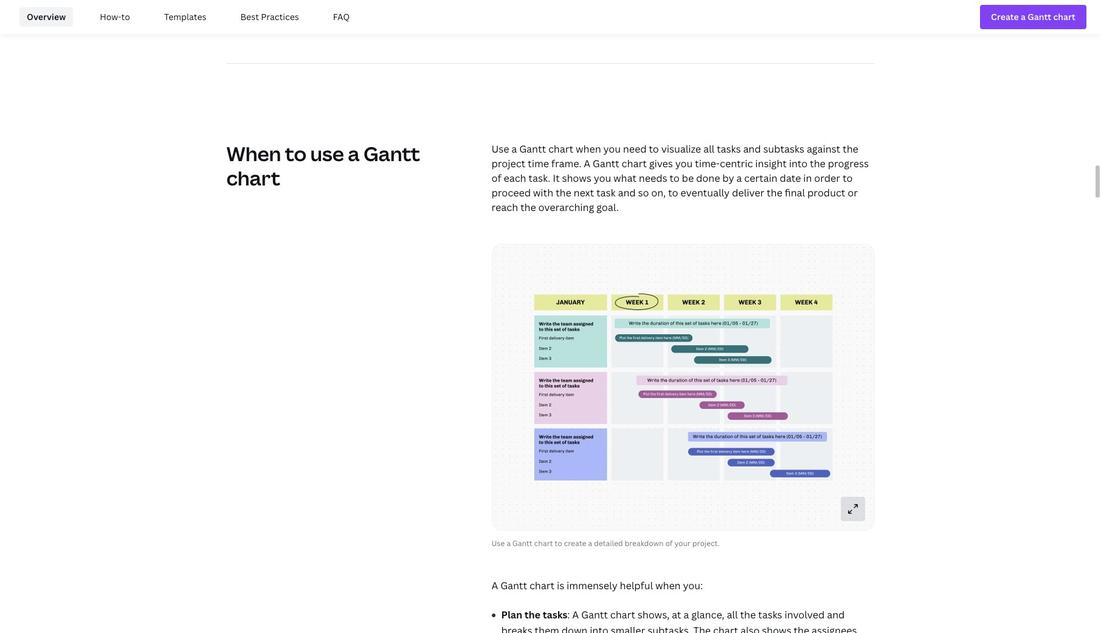 Task type: locate. For each thing, give the bounding box(es) containing it.
0 horizontal spatial when
[[576, 142, 601, 156]]

when left you:
[[656, 579, 681, 593]]

in
[[804, 171, 813, 185]]

0 vertical spatial all
[[704, 142, 715, 156]]

0 horizontal spatial tasks
[[543, 609, 568, 622]]

to left the templates
[[121, 11, 130, 22]]

the down certain
[[767, 186, 783, 199]]

task.
[[529, 171, 551, 185]]

the up overarching
[[556, 186, 572, 199]]

1 vertical spatial into
[[590, 624, 609, 633]]

1 vertical spatial use
[[492, 539, 505, 549]]

2 horizontal spatial and
[[828, 609, 845, 622]]

done
[[697, 171, 721, 185]]

shows inside the : a gantt chart shows, at a glance, all the tasks involved and breaks them down into smaller subtasks. the chart also shows the assignee
[[763, 624, 792, 633]]

when
[[576, 142, 601, 156], [656, 579, 681, 593]]

use a gantt chart to create a detailed breakdown of your project image
[[493, 244, 875, 531]]

how-to
[[100, 11, 130, 22]]

task
[[597, 186, 616, 199]]

1 horizontal spatial into
[[790, 157, 808, 170]]

deliver
[[733, 186, 765, 199]]

0 vertical spatial of
[[492, 171, 502, 185]]

2 vertical spatial and
[[828, 609, 845, 622]]

and up centric
[[744, 142, 762, 156]]

immensely
[[567, 579, 618, 593]]

best practices
[[241, 11, 299, 22]]

detailed
[[594, 539, 623, 549]]

you down visualize
[[676, 157, 693, 170]]

order
[[815, 171, 841, 185]]

1 horizontal spatial all
[[727, 609, 738, 622]]

with
[[534, 186, 554, 199]]

2 use from the top
[[492, 539, 505, 549]]

all
[[704, 142, 715, 156], [727, 609, 738, 622]]

down
[[562, 624, 588, 633]]

you
[[604, 142, 621, 156], [676, 157, 693, 170], [594, 171, 612, 185]]

chart inside when to use a gantt chart
[[227, 165, 280, 191]]

project.
[[693, 539, 720, 549]]

0 vertical spatial into
[[790, 157, 808, 170]]

all right glance,
[[727, 609, 738, 622]]

use a gantt chart to create a detailed breakdown of your project.
[[492, 539, 720, 549]]

0 vertical spatial and
[[744, 142, 762, 156]]

all inside use a gantt chart when you need to visualize all tasks and subtasks against the project time frame. a gantt chart gives you time-centric insight into the progress of each task. it shows you what needs to be done by a certain date in order to proceed with the next task and so on, to eventually deliver the final product or reach the overarching goal.
[[704, 142, 715, 156]]

tasks up them
[[543, 609, 568, 622]]

a
[[348, 140, 360, 167], [512, 142, 517, 156], [737, 171, 742, 185], [507, 539, 511, 549], [589, 539, 593, 549], [684, 609, 690, 622]]

: a gantt chart shows, at a glance, all the tasks involved and breaks them down into smaller subtasks. the chart also shows the assignee
[[502, 609, 858, 633]]

goal.
[[597, 201, 619, 214]]

how-
[[100, 11, 121, 22]]

needs
[[639, 171, 668, 185]]

a inside the : a gantt chart shows, at a glance, all the tasks involved and breaks them down into smaller subtasks. the chart also shows the assignee
[[684, 609, 690, 622]]

0 horizontal spatial all
[[704, 142, 715, 156]]

1 vertical spatial shows
[[763, 624, 792, 633]]

of
[[492, 171, 502, 185], [666, 539, 673, 549]]

tasks up centric
[[717, 142, 741, 156]]

them
[[535, 624, 560, 633]]

overarching
[[539, 201, 595, 214]]

0 horizontal spatial into
[[590, 624, 609, 633]]

of left each
[[492, 171, 502, 185]]

0 vertical spatial a
[[584, 157, 591, 170]]

faq
[[333, 11, 350, 22]]

best
[[241, 11, 259, 22]]

the up them
[[525, 609, 541, 622]]

into up date
[[790, 157, 808, 170]]

1 horizontal spatial a
[[573, 609, 579, 622]]

1 horizontal spatial shows
[[763, 624, 792, 633]]

you up task on the right top of page
[[594, 171, 612, 185]]

shows right also
[[763, 624, 792, 633]]

1 horizontal spatial of
[[666, 539, 673, 549]]

into right down
[[590, 624, 609, 633]]

0 horizontal spatial of
[[492, 171, 502, 185]]

and right involved
[[828, 609, 845, 622]]

of left 'your'
[[666, 539, 673, 549]]

proceed
[[492, 186, 531, 199]]

need
[[624, 142, 647, 156]]

to
[[121, 11, 130, 22], [285, 140, 307, 167], [649, 142, 659, 156], [670, 171, 680, 185], [843, 171, 853, 185], [669, 186, 679, 199], [555, 539, 563, 549]]

0 vertical spatial when
[[576, 142, 601, 156]]

tasks up also
[[759, 609, 783, 622]]

progress
[[828, 157, 869, 170]]

chart
[[549, 142, 574, 156], [622, 157, 647, 170], [227, 165, 280, 191], [535, 539, 553, 549], [530, 579, 555, 593], [611, 609, 636, 622], [714, 624, 739, 633]]

the
[[694, 624, 711, 633]]

shows,
[[638, 609, 670, 622]]

1 use from the top
[[492, 142, 510, 156]]

shows
[[563, 171, 592, 185], [763, 624, 792, 633]]

use inside use a gantt chart when you need to visualize all tasks and subtasks against the project time frame. a gantt chart gives you time-centric insight into the progress of each task. it shows you what needs to be done by a certain date in order to proceed with the next task and so on, to eventually deliver the final product or reach the overarching goal.
[[492, 142, 510, 156]]

into
[[790, 157, 808, 170], [590, 624, 609, 633]]

on,
[[652, 186, 666, 199]]

by
[[723, 171, 735, 185]]

tasks inside use a gantt chart when you need to visualize all tasks and subtasks against the project time frame. a gantt chart gives you time-centric insight into the progress of each task. it shows you what needs to be done by a certain date in order to proceed with the next task and so on, to eventually deliver the final product or reach the overarching goal.
[[717, 142, 741, 156]]

best practices button
[[228, 2, 311, 32]]

a
[[584, 157, 591, 170], [492, 579, 499, 593], [573, 609, 579, 622]]

1 horizontal spatial tasks
[[717, 142, 741, 156]]

0 vertical spatial shows
[[563, 171, 592, 185]]

1 horizontal spatial and
[[744, 142, 762, 156]]

0 horizontal spatial and
[[618, 186, 636, 199]]

and
[[744, 142, 762, 156], [618, 186, 636, 199], [828, 609, 845, 622]]

1 vertical spatial all
[[727, 609, 738, 622]]

gantt
[[364, 140, 420, 167], [520, 142, 546, 156], [593, 157, 620, 170], [513, 539, 533, 549], [501, 579, 528, 593], [582, 609, 608, 622]]

1 vertical spatial you
[[676, 157, 693, 170]]

page section links element
[[0, 0, 1102, 34]]

product
[[808, 186, 846, 199]]

when inside use a gantt chart when you need to visualize all tasks and subtasks against the project time frame. a gantt chart gives you time-centric insight into the progress of each task. it shows you what needs to be done by a certain date in order to proceed with the next task and so on, to eventually deliver the final product or reach the overarching goal.
[[576, 142, 601, 156]]

0 horizontal spatial shows
[[563, 171, 592, 185]]

gives
[[650, 157, 673, 170]]

reach
[[492, 201, 518, 214]]

your
[[675, 539, 691, 549]]

tasks
[[717, 142, 741, 156], [543, 609, 568, 622], [759, 609, 783, 622]]

2 horizontal spatial tasks
[[759, 609, 783, 622]]

and down what
[[618, 186, 636, 199]]

use
[[492, 142, 510, 156], [492, 539, 505, 549]]

best practices link
[[233, 7, 307, 27]]

to left use
[[285, 140, 307, 167]]

the
[[843, 142, 859, 156], [810, 157, 826, 170], [556, 186, 572, 199], [767, 186, 783, 199], [521, 201, 536, 214], [525, 609, 541, 622], [741, 609, 756, 622], [794, 624, 810, 633]]

a inside use a gantt chart when you need to visualize all tasks and subtasks against the project time frame. a gantt chart gives you time-centric insight into the progress of each task. it shows you what needs to be done by a certain date in order to proceed with the next task and so on, to eventually deliver the final product or reach the overarching goal.
[[584, 157, 591, 170]]

tasks inside the : a gantt chart shows, at a glance, all the tasks involved and breaks them down into smaller subtasks. the chart also shows the assignee
[[759, 609, 783, 622]]

use a gantt chart when you need to visualize all tasks and subtasks against the project time frame. a gantt chart gives you time-centric insight into the progress of each task. it shows you what needs to be done by a certain date in order to proceed with the next task and so on, to eventually deliver the final product or reach the overarching goal.
[[492, 142, 869, 214]]

0 vertical spatial use
[[492, 142, 510, 156]]

when up 'frame.'
[[576, 142, 601, 156]]

1 horizontal spatial when
[[656, 579, 681, 593]]

create
[[564, 539, 587, 549]]

all up time-
[[704, 142, 715, 156]]

insight
[[756, 157, 787, 170]]

time-
[[696, 157, 720, 170]]

1 vertical spatial when
[[656, 579, 681, 593]]

2 vertical spatial you
[[594, 171, 612, 185]]

subtasks.
[[648, 624, 692, 633]]

2 vertical spatial a
[[573, 609, 579, 622]]

2 horizontal spatial a
[[584, 157, 591, 170]]

you left need
[[604, 142, 621, 156]]

1 vertical spatial a
[[492, 579, 499, 593]]

time
[[528, 157, 549, 170]]

a inside when to use a gantt chart
[[348, 140, 360, 167]]

shows up the next at the right
[[563, 171, 592, 185]]

faq link
[[326, 7, 357, 27]]

the down involved
[[794, 624, 810, 633]]



Task type: vqa. For each thing, say whether or not it's contained in the screenshot.
Top level navigation element
no



Task type: describe. For each thing, give the bounding box(es) containing it.
to right on,
[[669, 186, 679, 199]]

practices
[[261, 11, 299, 22]]

of inside use a gantt chart when you need to visualize all tasks and subtasks against the project time frame. a gantt chart gives you time-centric insight into the progress of each task. it shows you what needs to be done by a certain date in order to proceed with the next task and so on, to eventually deliver the final product or reach the overarching goal.
[[492, 171, 502, 185]]

each
[[504, 171, 527, 185]]

into inside the : a gantt chart shows, at a glance, all the tasks involved and breaks them down into smaller subtasks. the chart also shows the assignee
[[590, 624, 609, 633]]

gantt inside when to use a gantt chart
[[364, 140, 420, 167]]

templates
[[164, 11, 207, 22]]

date
[[780, 171, 802, 185]]

at
[[672, 609, 682, 622]]

the up also
[[741, 609, 756, 622]]

all inside the : a gantt chart shows, at a glance, all the tasks involved and breaks them down into smaller subtasks. the chart also shows the assignee
[[727, 609, 738, 622]]

0 horizontal spatial a
[[492, 579, 499, 593]]

how-to button
[[88, 2, 142, 32]]

:
[[568, 609, 570, 622]]

so
[[639, 186, 649, 199]]

when
[[227, 140, 281, 167]]

templates button
[[152, 2, 219, 32]]

a gantt chart is immensely helpful when you:
[[492, 579, 703, 593]]

to inside "link"
[[121, 11, 130, 22]]

the down against
[[810, 157, 826, 170]]

breaks
[[502, 624, 533, 633]]

final
[[785, 186, 806, 199]]

faq button
[[321, 2, 362, 32]]

tasks for when to use a gantt chart
[[717, 142, 741, 156]]

plan the tasks
[[502, 609, 568, 622]]

to left be
[[670, 171, 680, 185]]

what
[[614, 171, 637, 185]]

you:
[[684, 579, 703, 593]]

breakdown
[[625, 539, 664, 549]]

a inside the : a gantt chart shows, at a glance, all the tasks involved and breaks them down into smaller subtasks. the chart also shows the assignee
[[573, 609, 579, 622]]

use for use a gantt chart to create a detailed breakdown of your project.
[[492, 539, 505, 549]]

gantt inside the : a gantt chart shows, at a glance, all the tasks involved and breaks them down into smaller subtasks. the chart also shows the assignee
[[582, 609, 608, 622]]

templates link
[[157, 7, 214, 27]]

involved
[[785, 609, 825, 622]]

0 vertical spatial you
[[604, 142, 621, 156]]

centric
[[720, 157, 754, 170]]

how-to link
[[93, 7, 137, 27]]

1 vertical spatial and
[[618, 186, 636, 199]]

eventually
[[681, 186, 730, 199]]

to left the create
[[555, 539, 563, 549]]

the up progress
[[843, 142, 859, 156]]

overview link
[[19, 7, 73, 27]]

1 vertical spatial of
[[666, 539, 673, 549]]

frame.
[[552, 157, 582, 170]]

use for use a gantt chart when you need to visualize all tasks and subtasks against the project time frame. a gantt chart gives you time-centric insight into the progress of each task. it shows you what needs to be done by a certain date in order to proceed with the next task and so on, to eventually deliver the final product or reach the overarching goal.
[[492, 142, 510, 156]]

to down progress
[[843, 171, 853, 185]]

to inside when to use a gantt chart
[[285, 140, 307, 167]]

the down with
[[521, 201, 536, 214]]

against
[[807, 142, 841, 156]]

subtasks
[[764, 142, 805, 156]]

be
[[682, 171, 694, 185]]

is
[[557, 579, 565, 593]]

shows inside use a gantt chart when you need to visualize all tasks and subtasks against the project time frame. a gantt chart gives you time-centric insight into the progress of each task. it shows you what needs to be done by a certain date in order to proceed with the next task and so on, to eventually deliver the final product or reach the overarching goal.
[[563, 171, 592, 185]]

and inside the : a gantt chart shows, at a glance, all the tasks involved and breaks them down into smaller subtasks. the chart also shows the assignee
[[828, 609, 845, 622]]

overview
[[27, 11, 66, 22]]

certain
[[745, 171, 778, 185]]

it
[[553, 171, 560, 185]]

project
[[492, 157, 526, 170]]

plan
[[502, 609, 523, 622]]

helpful
[[620, 579, 654, 593]]

into inside use a gantt chart when you need to visualize all tasks and subtasks against the project time frame. a gantt chart gives you time-centric insight into the progress of each task. it shows you what needs to be done by a certain date in order to proceed with the next task and so on, to eventually deliver the final product or reach the overarching goal.
[[790, 157, 808, 170]]

tasks for plan the tasks
[[759, 609, 783, 622]]

or
[[848, 186, 859, 199]]

when to use a gantt chart
[[227, 140, 420, 191]]

overview button
[[15, 2, 78, 32]]

next
[[574, 186, 595, 199]]

also
[[741, 624, 760, 633]]

smaller
[[611, 624, 646, 633]]

to up gives
[[649, 142, 659, 156]]

visualize
[[662, 142, 702, 156]]

glance,
[[692, 609, 725, 622]]

use
[[311, 140, 344, 167]]



